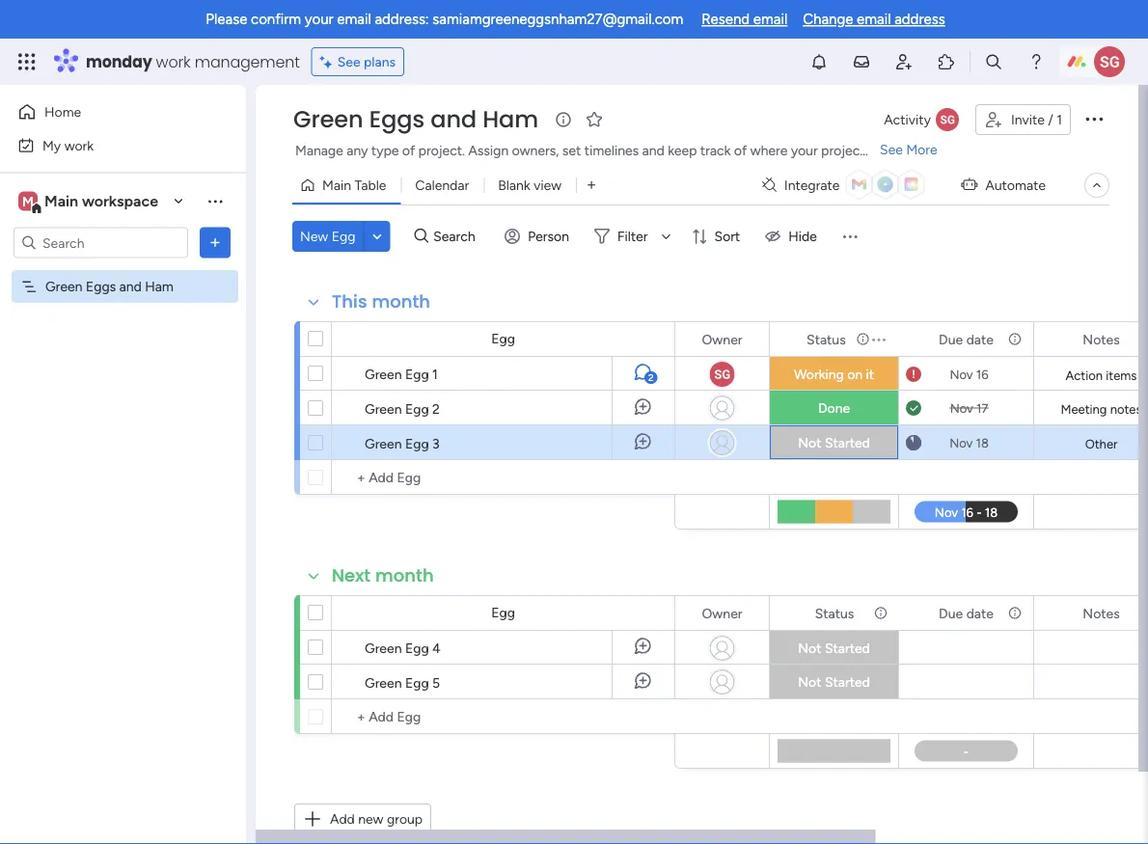 Task type: vqa. For each thing, say whether or not it's contained in the screenshot.
2nd Owner field from the bottom
yes



Task type: locate. For each thing, give the bounding box(es) containing it.
green eggs and ham up 'project.'
[[293, 103, 539, 136]]

Status field
[[811, 329, 859, 350], [811, 603, 859, 624]]

0 vertical spatial owner field
[[697, 329, 748, 350]]

work
[[156, 51, 191, 72], [64, 137, 94, 153]]

column information image
[[1008, 332, 1023, 347], [874, 606, 889, 621]]

not started
[[799, 435, 870, 451], [799, 640, 870, 657], [799, 674, 870, 691]]

1 vertical spatial due
[[939, 605, 964, 622]]

0 vertical spatial due date
[[939, 331, 994, 347]]

work right monday
[[156, 51, 191, 72]]

0 vertical spatial green eggs and ham
[[293, 103, 539, 136]]

0 vertical spatial column information image
[[870, 332, 885, 347]]

0 horizontal spatial eggs
[[86, 278, 116, 295]]

1 vertical spatial month
[[375, 564, 434, 588]]

nov for nov 18
[[950, 435, 973, 451]]

nov 16
[[950, 367, 989, 382]]

egg inside new egg button
[[332, 228, 356, 245]]

ham
[[483, 103, 539, 136], [145, 278, 174, 295]]

2 due date from the top
[[939, 605, 994, 622]]

0 vertical spatial eggs
[[369, 103, 425, 136]]

Owner field
[[697, 329, 748, 350], [697, 603, 748, 624]]

my work button
[[12, 130, 208, 161]]

green eggs and ham down the search in workspace field
[[45, 278, 174, 295]]

workspace selection element
[[18, 190, 161, 215]]

main left table
[[322, 177, 351, 194]]

options image right /
[[1083, 107, 1106, 130]]

it
[[866, 366, 875, 383]]

1 horizontal spatial options image
[[1083, 107, 1106, 130]]

column information image for status
[[874, 606, 889, 621]]

1 email from the left
[[337, 11, 371, 28]]

due
[[939, 331, 964, 347], [939, 605, 964, 622]]

1 owner field from the top
[[697, 329, 748, 350]]

1
[[1057, 111, 1063, 128], [433, 366, 438, 382]]

1 vertical spatial + add egg text field
[[342, 706, 666, 729]]

18
[[976, 435, 989, 451]]

egg for green egg 1
[[405, 366, 429, 382]]

1 horizontal spatial main
[[322, 177, 351, 194]]

blank view
[[498, 177, 562, 194]]

+ Add Egg text field
[[342, 466, 666, 489], [342, 706, 666, 729]]

resend email link
[[702, 11, 788, 28]]

2 status field from the top
[[811, 603, 859, 624]]

nov left 18
[[950, 435, 973, 451]]

1 vertical spatial date
[[967, 605, 994, 622]]

0 horizontal spatial of
[[402, 142, 415, 159]]

0 vertical spatial work
[[156, 51, 191, 72]]

select product image
[[17, 52, 37, 71]]

2 date from the top
[[967, 605, 994, 622]]

1 horizontal spatial see
[[880, 141, 903, 158]]

options image
[[1083, 107, 1106, 130], [206, 233, 225, 252]]

0 vertical spatial not started
[[799, 435, 870, 451]]

due date
[[939, 331, 994, 347], [939, 605, 994, 622]]

1 vertical spatial nov
[[950, 401, 974, 416]]

Due date field
[[934, 329, 999, 350], [934, 603, 999, 624]]

green down green egg 2
[[365, 435, 402, 452]]

project
[[822, 142, 865, 159]]

see
[[338, 54, 361, 70], [880, 141, 903, 158]]

1 notes field from the top
[[1079, 329, 1125, 350]]

1 horizontal spatial column information image
[[1008, 332, 1023, 347]]

invite
[[1012, 111, 1045, 128]]

nov
[[950, 367, 974, 382], [950, 401, 974, 416], [950, 435, 973, 451]]

2 horizontal spatial and
[[643, 142, 665, 159]]

plans
[[364, 54, 396, 70]]

egg for green egg 5
[[405, 675, 429, 691]]

activity
[[884, 111, 931, 128]]

action items
[[1066, 368, 1137, 383]]

main inside main table 'button'
[[322, 177, 351, 194]]

1 horizontal spatial column information image
[[1008, 606, 1023, 621]]

0 vertical spatial due date field
[[934, 329, 999, 350]]

next
[[332, 564, 371, 588]]

0 vertical spatial nov
[[950, 367, 974, 382]]

1 not from the top
[[799, 435, 822, 451]]

0 vertical spatial see
[[338, 54, 361, 70]]

1 vertical spatial notes
[[1083, 605, 1120, 622]]

1 horizontal spatial green eggs and ham
[[293, 103, 539, 136]]

0 vertical spatial notes field
[[1079, 329, 1125, 350]]

3
[[433, 435, 440, 452]]

track
[[701, 142, 731, 159]]

2 not started from the top
[[799, 640, 870, 657]]

Search field
[[429, 223, 487, 250]]

workspace image
[[18, 191, 38, 212]]

0 horizontal spatial main
[[44, 192, 78, 210]]

meeting notes
[[1061, 402, 1142, 417]]

new
[[300, 228, 328, 245]]

Notes field
[[1079, 329, 1125, 350], [1079, 603, 1125, 624]]

table
[[355, 177, 387, 194]]

2 nov from the top
[[950, 401, 974, 416]]

not
[[799, 435, 822, 451], [799, 640, 822, 657], [799, 674, 822, 691]]

egg for green egg 4
[[405, 640, 429, 656]]

0 vertical spatial your
[[305, 11, 334, 28]]

ham inside list box
[[145, 278, 174, 295]]

3 email from the left
[[857, 11, 891, 28]]

2 notes from the top
[[1083, 605, 1120, 622]]

0 vertical spatial date
[[967, 331, 994, 347]]

email for resend email
[[754, 11, 788, 28]]

eggs
[[369, 103, 425, 136], [86, 278, 116, 295]]

green eggs and ham
[[293, 103, 539, 136], [45, 278, 174, 295]]

1 horizontal spatial of
[[734, 142, 747, 159]]

and up 'project.'
[[431, 103, 477, 136]]

see left plans
[[338, 54, 361, 70]]

egg for new egg
[[332, 228, 356, 245]]

1 vertical spatial work
[[64, 137, 94, 153]]

2 not from the top
[[799, 640, 822, 657]]

0 horizontal spatial work
[[64, 137, 94, 153]]

2
[[649, 372, 654, 384], [433, 401, 440, 417]]

show board description image
[[552, 110, 575, 129]]

2 email from the left
[[754, 11, 788, 28]]

1 up green egg 2
[[433, 366, 438, 382]]

1 vertical spatial not started
[[799, 640, 870, 657]]

2 + add egg text field from the top
[[342, 706, 666, 729]]

status field for status column information image
[[811, 329, 859, 350]]

2 started from the top
[[825, 640, 870, 657]]

1 horizontal spatial your
[[791, 142, 818, 159]]

1 vertical spatial started
[[825, 640, 870, 657]]

1 horizontal spatial email
[[754, 11, 788, 28]]

1 right /
[[1057, 111, 1063, 128]]

1 for green egg 1
[[433, 366, 438, 382]]

2 status from the top
[[815, 605, 855, 622]]

0 vertical spatial options image
[[1083, 107, 1106, 130]]

2 inside button
[[649, 372, 654, 384]]

work for monday
[[156, 51, 191, 72]]

1 horizontal spatial work
[[156, 51, 191, 72]]

green up manage
[[293, 103, 363, 136]]

0 vertical spatial notes
[[1083, 331, 1120, 347]]

due date for 2nd due date field from the bottom of the page
[[939, 331, 994, 347]]

2 vertical spatial started
[[825, 674, 870, 691]]

1 vertical spatial owner
[[702, 605, 743, 622]]

2 vertical spatial not
[[799, 674, 822, 691]]

1 status field from the top
[[811, 329, 859, 350]]

and down the search in workspace field
[[119, 278, 142, 295]]

eggs up "type"
[[369, 103, 425, 136]]

3 nov from the top
[[950, 435, 973, 451]]

2 vertical spatial and
[[119, 278, 142, 295]]

main
[[322, 177, 351, 194], [44, 192, 78, 210]]

0 horizontal spatial ham
[[145, 278, 174, 295]]

change email address link
[[803, 11, 946, 28]]

and
[[431, 103, 477, 136], [643, 142, 665, 159], [119, 278, 142, 295]]

notes
[[1083, 331, 1120, 347], [1083, 605, 1120, 622]]

0 horizontal spatial see
[[338, 54, 361, 70]]

0 vertical spatial ham
[[483, 103, 539, 136]]

0 vertical spatial started
[[825, 435, 870, 451]]

due date for second due date field from the top
[[939, 605, 994, 622]]

person button
[[497, 221, 581, 252]]

workspace options image
[[206, 191, 225, 211]]

2 horizontal spatial email
[[857, 11, 891, 28]]

0 vertical spatial + add egg text field
[[342, 466, 666, 489]]

keep
[[668, 142, 697, 159]]

new
[[358, 811, 384, 828]]

0 horizontal spatial and
[[119, 278, 142, 295]]

1 notes from the top
[[1083, 331, 1120, 347]]

1 vertical spatial eggs
[[86, 278, 116, 295]]

person
[[528, 228, 569, 245]]

of right "type"
[[402, 142, 415, 159]]

hide
[[789, 228, 817, 245]]

main table
[[322, 177, 387, 194]]

1 vertical spatial owner field
[[697, 603, 748, 624]]

main inside 'workspace selection' element
[[44, 192, 78, 210]]

due for second due date field from the top
[[939, 605, 964, 622]]

started
[[825, 435, 870, 451], [825, 640, 870, 657], [825, 674, 870, 691]]

assign
[[469, 142, 509, 159]]

2 vertical spatial not started
[[799, 674, 870, 691]]

+ add egg text field down 3
[[342, 466, 666, 489]]

see for see plans
[[338, 54, 361, 70]]

1 date from the top
[[967, 331, 994, 347]]

1 horizontal spatial 1
[[1057, 111, 1063, 128]]

0 horizontal spatial column information image
[[870, 332, 885, 347]]

column information image for due date
[[1008, 606, 1023, 621]]

0 horizontal spatial green eggs and ham
[[45, 278, 174, 295]]

0 horizontal spatial column information image
[[874, 606, 889, 621]]

1 vertical spatial status
[[815, 605, 855, 622]]

Next month field
[[327, 564, 439, 589]]

email right "resend"
[[754, 11, 788, 28]]

integrate
[[785, 177, 840, 194]]

add view image
[[588, 178, 596, 192]]

arrow down image
[[655, 225, 678, 248]]

ham up assign
[[483, 103, 539, 136]]

new egg button
[[292, 221, 363, 252]]

add to favorites image
[[585, 110, 604, 129]]

option
[[0, 269, 246, 273]]

1 vertical spatial 1
[[433, 366, 438, 382]]

change email address
[[803, 11, 946, 28]]

egg
[[332, 228, 356, 245], [491, 331, 515, 347], [405, 366, 429, 382], [405, 401, 429, 417], [405, 435, 429, 452], [491, 605, 515, 621], [405, 640, 429, 656], [405, 675, 429, 691]]

options image down 'workspace options' image
[[206, 233, 225, 252]]

0 vertical spatial not
[[799, 435, 822, 451]]

eggs down the search in workspace field
[[86, 278, 116, 295]]

work right my
[[64, 137, 94, 153]]

1 vertical spatial column information image
[[874, 606, 889, 621]]

Search in workspace field
[[41, 232, 161, 254]]

1 vertical spatial notes field
[[1079, 603, 1125, 624]]

see for see more
[[880, 141, 903, 158]]

0 vertical spatial status
[[815, 331, 855, 347]]

v2 overdue deadline image
[[906, 365, 922, 384]]

month inside 'field'
[[372, 290, 431, 314]]

0 vertical spatial due
[[939, 331, 964, 347]]

add new group
[[330, 811, 423, 828]]

nov left '17'
[[950, 401, 974, 416]]

Green Eggs and Ham field
[[289, 103, 544, 136]]

1 vertical spatial and
[[643, 142, 665, 159]]

group
[[387, 811, 423, 828]]

blank
[[498, 177, 531, 194]]

filter
[[618, 228, 648, 245]]

1 horizontal spatial 2
[[649, 372, 654, 384]]

1 due date from the top
[[939, 331, 994, 347]]

1 vertical spatial ham
[[145, 278, 174, 295]]

set
[[563, 142, 581, 159]]

+ add egg text field down 5
[[342, 706, 666, 729]]

date
[[967, 331, 994, 347], [967, 605, 994, 622]]

filter button
[[587, 221, 678, 252]]

green down the search in workspace field
[[45, 278, 83, 295]]

month inside field
[[375, 564, 434, 588]]

1 vertical spatial green eggs and ham
[[45, 278, 174, 295]]

search everything image
[[985, 52, 1004, 71]]

address
[[895, 11, 946, 28]]

work inside button
[[64, 137, 94, 153]]

next month
[[332, 564, 434, 588]]

owner
[[702, 331, 743, 347], [702, 605, 743, 622]]

1 vertical spatial see
[[880, 141, 903, 158]]

of right track
[[734, 142, 747, 159]]

1 horizontal spatial eggs
[[369, 103, 425, 136]]

see left 'more'
[[880, 141, 903, 158]]

nov left 16
[[950, 367, 974, 382]]

date for second due date field from the top
[[967, 605, 994, 622]]

and left keep
[[643, 142, 665, 159]]

your
[[305, 11, 334, 28], [791, 142, 818, 159]]

0 vertical spatial 2
[[649, 372, 654, 384]]

1 vertical spatial status field
[[811, 603, 859, 624]]

1 vertical spatial column information image
[[1008, 606, 1023, 621]]

green
[[293, 103, 363, 136], [45, 278, 83, 295], [365, 366, 402, 382], [365, 401, 402, 417], [365, 435, 402, 452], [365, 640, 402, 656], [365, 675, 402, 691]]

green up green egg 5
[[365, 640, 402, 656]]

4
[[433, 640, 441, 656]]

month right next
[[375, 564, 434, 588]]

calendar button
[[401, 170, 484, 201]]

my work
[[42, 137, 94, 153]]

1 vertical spatial due date
[[939, 605, 994, 622]]

0 vertical spatial 1
[[1057, 111, 1063, 128]]

month right this
[[372, 290, 431, 314]]

column information image
[[870, 332, 885, 347], [1008, 606, 1023, 621]]

0 vertical spatial column information image
[[1008, 332, 1023, 347]]

0 vertical spatial status field
[[811, 329, 859, 350]]

0 horizontal spatial email
[[337, 11, 371, 28]]

see inside button
[[338, 54, 361, 70]]

main right workspace 'icon'
[[44, 192, 78, 210]]

0 horizontal spatial 1
[[433, 366, 438, 382]]

2 due from the top
[[939, 605, 964, 622]]

0 horizontal spatial 2
[[433, 401, 440, 417]]

1 horizontal spatial ham
[[483, 103, 539, 136]]

1 vertical spatial due date field
[[934, 603, 999, 624]]

0 vertical spatial owner
[[702, 331, 743, 347]]

green eggs and ham inside list box
[[45, 278, 174, 295]]

2 vertical spatial nov
[[950, 435, 973, 451]]

of
[[402, 142, 415, 159], [734, 142, 747, 159]]

ham down the search in workspace field
[[145, 278, 174, 295]]

1 inside button
[[1057, 111, 1063, 128]]

3 started from the top
[[825, 674, 870, 691]]

status
[[815, 331, 855, 347], [815, 605, 855, 622]]

please confirm your email address: samiamgreeneggsnham27@gmail.com
[[206, 11, 684, 28]]

email up 'inbox' icon
[[857, 11, 891, 28]]

1 horizontal spatial and
[[431, 103, 477, 136]]

1 vertical spatial 2
[[433, 401, 440, 417]]

new egg
[[300, 228, 356, 245]]

email up see plans button
[[337, 11, 371, 28]]

1 vertical spatial options image
[[206, 233, 225, 252]]

0 vertical spatial month
[[372, 290, 431, 314]]

your right confirm
[[305, 11, 334, 28]]

your right where
[[791, 142, 818, 159]]

0 horizontal spatial options image
[[206, 233, 225, 252]]

meeting
[[1061, 402, 1108, 417]]

collapse board header image
[[1090, 178, 1105, 193]]

2 due date field from the top
[[934, 603, 999, 624]]

1 nov from the top
[[950, 367, 974, 382]]

m
[[22, 193, 34, 209]]

1 vertical spatial not
[[799, 640, 822, 657]]

angle down image
[[373, 229, 382, 244]]

1 due from the top
[[939, 331, 964, 347]]

main workspace
[[44, 192, 158, 210]]



Task type: describe. For each thing, give the bounding box(es) containing it.
help image
[[1027, 52, 1046, 71]]

green egg 4
[[365, 640, 441, 656]]

1 status from the top
[[815, 331, 855, 347]]

/
[[1049, 111, 1054, 128]]

owners,
[[512, 142, 559, 159]]

1 due date field from the top
[[934, 329, 999, 350]]

menu image
[[841, 227, 860, 246]]

this
[[332, 290, 367, 314]]

dapulse integrations image
[[763, 178, 777, 193]]

calendar
[[415, 177, 469, 194]]

month for next month
[[375, 564, 434, 588]]

main for main workspace
[[44, 192, 78, 210]]

sam green image
[[1095, 46, 1126, 77]]

notes
[[1111, 402, 1142, 417]]

confirm
[[251, 11, 301, 28]]

other
[[1086, 436, 1118, 452]]

samiamgreeneggsnham27@gmail.com
[[433, 11, 684, 28]]

home button
[[12, 97, 208, 127]]

resend email
[[702, 11, 788, 28]]

where
[[751, 142, 788, 159]]

inbox image
[[852, 52, 872, 71]]

egg for green egg 3
[[405, 435, 429, 452]]

blank view button
[[484, 170, 576, 201]]

5
[[433, 675, 440, 691]]

1 started from the top
[[825, 435, 870, 451]]

hide button
[[758, 221, 829, 252]]

see plans
[[338, 54, 396, 70]]

resend
[[702, 11, 750, 28]]

green egg 3
[[365, 435, 440, 452]]

my
[[42, 137, 61, 153]]

green egg 5
[[365, 675, 440, 691]]

view
[[534, 177, 562, 194]]

address:
[[375, 11, 429, 28]]

v2 search image
[[415, 226, 429, 247]]

nov 18
[[950, 435, 989, 451]]

1 vertical spatial your
[[791, 142, 818, 159]]

eggs inside list box
[[86, 278, 116, 295]]

egg for green egg 2
[[405, 401, 429, 417]]

items
[[1106, 368, 1137, 383]]

manage any type of project. assign owners, set timelines and keep track of where your project stands.
[[295, 142, 912, 159]]

month for this month
[[372, 290, 431, 314]]

green down green egg 1
[[365, 401, 402, 417]]

0 vertical spatial and
[[431, 103, 477, 136]]

and inside list box
[[119, 278, 142, 295]]

column information image for status
[[870, 332, 885, 347]]

3 not started from the top
[[799, 674, 870, 691]]

date for 2nd due date field from the bottom of the page
[[967, 331, 994, 347]]

done
[[818, 400, 851, 417]]

2 owner field from the top
[[697, 603, 748, 624]]

main for main table
[[322, 177, 351, 194]]

project.
[[419, 142, 465, 159]]

1 + add egg text field from the top
[[342, 466, 666, 489]]

see more link
[[878, 140, 940, 159]]

invite / 1 button
[[976, 104, 1071, 135]]

monday work management
[[86, 51, 300, 72]]

green inside list box
[[45, 278, 83, 295]]

nov for nov 17
[[950, 401, 974, 416]]

see more
[[880, 141, 938, 158]]

main table button
[[292, 170, 401, 201]]

working
[[794, 366, 844, 383]]

automate
[[986, 177, 1046, 194]]

1 owner from the top
[[702, 331, 743, 347]]

action
[[1066, 368, 1103, 383]]

change
[[803, 11, 854, 28]]

nov 17
[[950, 401, 989, 416]]

green down green egg 4 at the bottom of the page
[[365, 675, 402, 691]]

3 not from the top
[[799, 674, 822, 691]]

invite / 1
[[1012, 111, 1063, 128]]

add
[[330, 811, 355, 828]]

work for my
[[64, 137, 94, 153]]

monday
[[86, 51, 152, 72]]

please
[[206, 11, 247, 28]]

see plans button
[[311, 47, 405, 76]]

due for 2nd due date field from the bottom of the page
[[939, 331, 964, 347]]

working on it
[[794, 366, 875, 383]]

green egg 1
[[365, 366, 438, 382]]

2 of from the left
[[734, 142, 747, 159]]

notifications image
[[810, 52, 829, 71]]

type
[[372, 142, 399, 159]]

any
[[347, 142, 368, 159]]

0 horizontal spatial your
[[305, 11, 334, 28]]

column information image for due date
[[1008, 332, 1023, 347]]

16
[[977, 367, 989, 382]]

activity button
[[877, 104, 968, 135]]

management
[[195, 51, 300, 72]]

timelines
[[585, 142, 639, 159]]

email for change email address
[[857, 11, 891, 28]]

apps image
[[937, 52, 957, 71]]

17
[[977, 401, 989, 416]]

green eggs and ham list box
[[0, 266, 246, 564]]

more
[[907, 141, 938, 158]]

manage
[[295, 142, 343, 159]]

invite members image
[[895, 52, 914, 71]]

sort button
[[684, 221, 752, 252]]

2 notes field from the top
[[1079, 603, 1125, 624]]

sort
[[715, 228, 741, 245]]

1 not started from the top
[[799, 435, 870, 451]]

2 button
[[612, 356, 675, 391]]

this month
[[332, 290, 431, 314]]

1 of from the left
[[402, 142, 415, 159]]

This month field
[[327, 290, 435, 315]]

2 owner from the top
[[702, 605, 743, 622]]

green up green egg 2
[[365, 366, 402, 382]]

green egg 2
[[365, 401, 440, 417]]

1 for invite / 1
[[1057, 111, 1063, 128]]

workspace
[[82, 192, 158, 210]]

v2 done deadline image
[[906, 399, 922, 417]]

home
[[44, 104, 81, 120]]

add new group button
[[294, 804, 432, 835]]

status field for status column information icon
[[811, 603, 859, 624]]

stands.
[[869, 142, 912, 159]]

autopilot image
[[962, 172, 978, 197]]

nov for nov 16
[[950, 367, 974, 382]]



